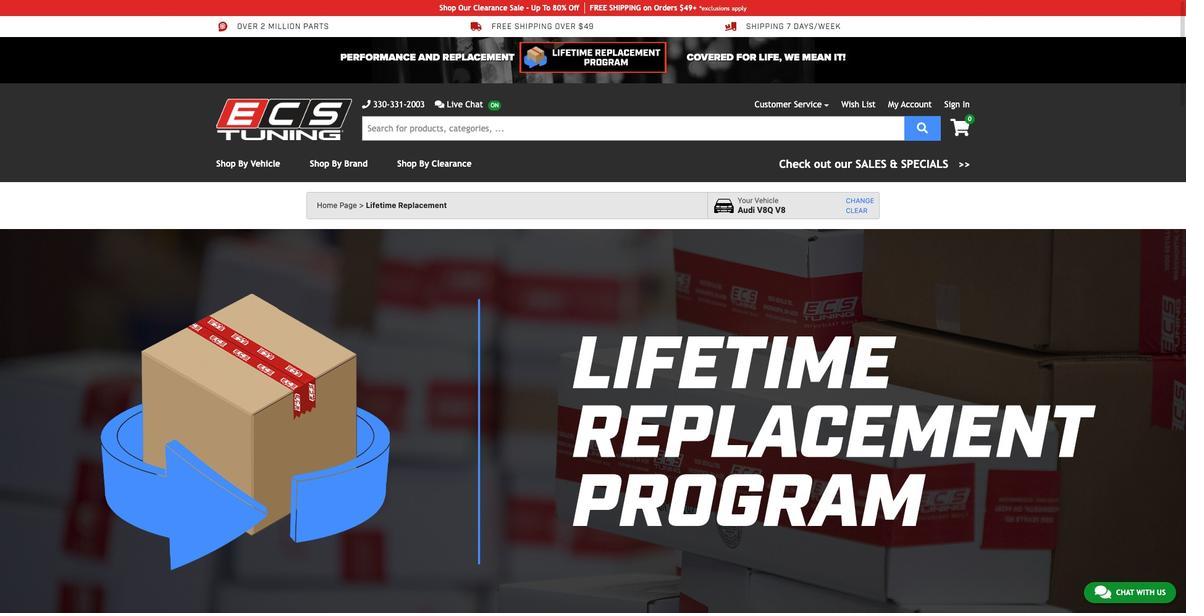 Task type: describe. For each thing, give the bounding box(es) containing it.
by for clearance
[[420, 159, 429, 169]]

it!
[[835, 51, 846, 64]]

$49+
[[680, 4, 697, 12]]

over
[[555, 22, 577, 32]]

shipping 7 days/week link
[[726, 21, 841, 32]]

free ship ping on orders $49+ *exclusions apply
[[590, 4, 747, 12]]

free shipping over $49
[[492, 22, 594, 32]]

sign in link
[[945, 100, 971, 109]]

sales
[[856, 158, 887, 171]]

0 vertical spatial vehicle
[[251, 159, 280, 169]]

change
[[846, 197, 875, 204]]

7
[[787, 22, 792, 32]]

orders
[[654, 4, 678, 12]]

shop for shop our clearance sale - up to 80% off
[[440, 4, 456, 12]]

shop by brand link
[[310, 159, 368, 169]]

search image
[[918, 122, 929, 133]]

live
[[447, 100, 463, 109]]

wish
[[842, 100, 860, 109]]

shipping 7 days/week
[[747, 22, 841, 32]]

1 vertical spatial chat
[[1117, 589, 1135, 598]]

specials
[[902, 158, 949, 171]]

us
[[1158, 589, 1166, 598]]

live chat
[[447, 100, 484, 109]]

lifetime replacement
[[366, 201, 447, 210]]

comments image
[[1095, 585, 1112, 600]]

replacement
[[398, 201, 447, 210]]

home page
[[317, 201, 357, 210]]

by for vehicle
[[238, 159, 248, 169]]

shop by brand
[[310, 159, 368, 169]]

shopping cart image
[[951, 119, 971, 137]]

by for brand
[[332, 159, 342, 169]]

sign in
[[945, 100, 971, 109]]

covered
[[687, 51, 734, 64]]

your vehicle audi v8q v8
[[738, 196, 786, 215]]

shop by clearance link
[[398, 159, 472, 169]]

over 2 million parts link
[[216, 21, 329, 32]]

parts
[[304, 22, 329, 32]]

chat with us
[[1117, 589, 1166, 598]]

in
[[963, 100, 971, 109]]

shop for shop by brand
[[310, 159, 330, 169]]

shop for shop by vehicle
[[216, 159, 236, 169]]

331-
[[390, 100, 407, 109]]

home page link
[[317, 201, 364, 210]]

your
[[738, 196, 753, 205]]

change link
[[846, 196, 875, 206]]

ship
[[610, 4, 625, 12]]

days/week
[[794, 22, 841, 32]]

apply
[[732, 5, 747, 11]]

330-
[[373, 100, 390, 109]]

*exclusions
[[700, 5, 730, 11]]

shipping
[[515, 22, 553, 32]]

shop our clearance sale - up to 80% off
[[440, 4, 580, 12]]

-
[[527, 4, 529, 12]]

for
[[737, 51, 757, 64]]

million
[[268, 22, 301, 32]]

shop our clearance sale - up to 80% off link
[[440, 2, 585, 14]]

live chat link
[[435, 98, 502, 111]]

home
[[317, 201, 338, 210]]

lifetime replacement program banner image
[[520, 42, 667, 73]]

lifetime
[[366, 201, 397, 210]]

free shipping over $49 link
[[471, 21, 594, 32]]

shop by vehicle
[[216, 159, 280, 169]]

Search text field
[[362, 116, 906, 141]]

phone image
[[362, 100, 371, 109]]

sales & specials
[[856, 158, 949, 171]]

shop for shop by clearance
[[398, 159, 417, 169]]

my account
[[889, 100, 933, 109]]

over
[[237, 22, 259, 32]]



Task type: vqa. For each thing, say whether or not it's contained in the screenshot.
shop by vehicle on the left top
yes



Task type: locate. For each thing, give the bounding box(es) containing it.
account
[[902, 100, 933, 109]]

performance
[[341, 51, 416, 64]]

clear
[[846, 207, 868, 215]]

0 link
[[941, 114, 975, 138]]

shop by clearance
[[398, 159, 472, 169]]

2 horizontal spatial by
[[420, 159, 429, 169]]

ping
[[625, 4, 641, 12]]

$49
[[579, 22, 594, 32]]

1 horizontal spatial by
[[332, 159, 342, 169]]

mean
[[803, 51, 832, 64]]

clearance
[[474, 4, 508, 12], [432, 159, 472, 169]]

0 horizontal spatial vehicle
[[251, 159, 280, 169]]

0 horizontal spatial chat
[[466, 100, 484, 109]]

chat with us link
[[1085, 583, 1177, 604]]

our
[[459, 4, 471, 12]]

vehicle down ecs tuning image
[[251, 159, 280, 169]]

to
[[543, 4, 551, 12]]

change clear
[[846, 197, 875, 215]]

shipping
[[747, 22, 785, 32]]

clearance up replacement
[[432, 159, 472, 169]]

by up replacement
[[420, 159, 429, 169]]

on
[[644, 4, 652, 12]]

sales & specials link
[[780, 156, 971, 172]]

chat left with
[[1117, 589, 1135, 598]]

clearance for our
[[474, 4, 508, 12]]

list
[[863, 100, 876, 109]]

1 horizontal spatial clearance
[[474, 4, 508, 12]]

ecs tuning image
[[216, 99, 352, 140]]

sale
[[510, 4, 524, 12]]

2003
[[407, 100, 425, 109]]

by
[[238, 159, 248, 169], [332, 159, 342, 169], [420, 159, 429, 169]]

0 vertical spatial chat
[[466, 100, 484, 109]]

2
[[261, 22, 266, 32]]

claim image
[[0, 229, 1187, 614]]

v8q
[[758, 205, 774, 215]]

brand
[[345, 159, 368, 169]]

chat
[[466, 100, 484, 109], [1117, 589, 1135, 598]]

1 horizontal spatial vehicle
[[755, 196, 779, 205]]

we
[[785, 51, 800, 64]]

1 by from the left
[[238, 159, 248, 169]]

330-331-2003
[[373, 100, 425, 109]]

clearance up free
[[474, 4, 508, 12]]

over 2 million parts
[[237, 22, 329, 32]]

sign
[[945, 100, 961, 109]]

life,
[[759, 51, 782, 64]]

0 horizontal spatial by
[[238, 159, 248, 169]]

audi
[[738, 205, 756, 215]]

330-331-2003 link
[[362, 98, 425, 111]]

with
[[1137, 589, 1155, 598]]

shop inside "link"
[[440, 4, 456, 12]]

replacement
[[443, 51, 515, 64]]

*exclusions apply link
[[700, 3, 747, 13]]

1 vertical spatial clearance
[[432, 159, 472, 169]]

clearance for by
[[432, 159, 472, 169]]

&
[[890, 158, 898, 171]]

vehicle up v8q
[[755, 196, 779, 205]]

and
[[419, 51, 440, 64]]

0 vertical spatial clearance
[[474, 4, 508, 12]]

my account link
[[889, 100, 933, 109]]

covered for life, we mean it!
[[687, 51, 846, 64]]

0
[[969, 116, 972, 122]]

comments image
[[435, 100, 445, 109]]

clearance inside "link"
[[474, 4, 508, 12]]

my
[[889, 100, 899, 109]]

chat right live
[[466, 100, 484, 109]]

customer service
[[755, 100, 822, 109]]

v8
[[776, 205, 786, 215]]

free
[[492, 22, 512, 32]]

vehicle inside your vehicle audi v8q v8
[[755, 196, 779, 205]]

shop by vehicle link
[[216, 159, 280, 169]]

service
[[794, 100, 822, 109]]

customer
[[755, 100, 792, 109]]

wish list
[[842, 100, 876, 109]]

80%
[[553, 4, 567, 12]]

free
[[590, 4, 608, 12]]

1 horizontal spatial chat
[[1117, 589, 1135, 598]]

off
[[569, 4, 580, 12]]

by left brand
[[332, 159, 342, 169]]

by down ecs tuning image
[[238, 159, 248, 169]]

performance and replacement
[[341, 51, 515, 64]]

3 by from the left
[[420, 159, 429, 169]]

page
[[340, 201, 357, 210]]

0 horizontal spatial clearance
[[432, 159, 472, 169]]

up
[[532, 4, 541, 12]]

1 vertical spatial vehicle
[[755, 196, 779, 205]]

2 by from the left
[[332, 159, 342, 169]]

wish list link
[[842, 100, 876, 109]]

shop
[[440, 4, 456, 12], [216, 159, 236, 169], [310, 159, 330, 169], [398, 159, 417, 169]]

customer service button
[[755, 98, 830, 111]]



